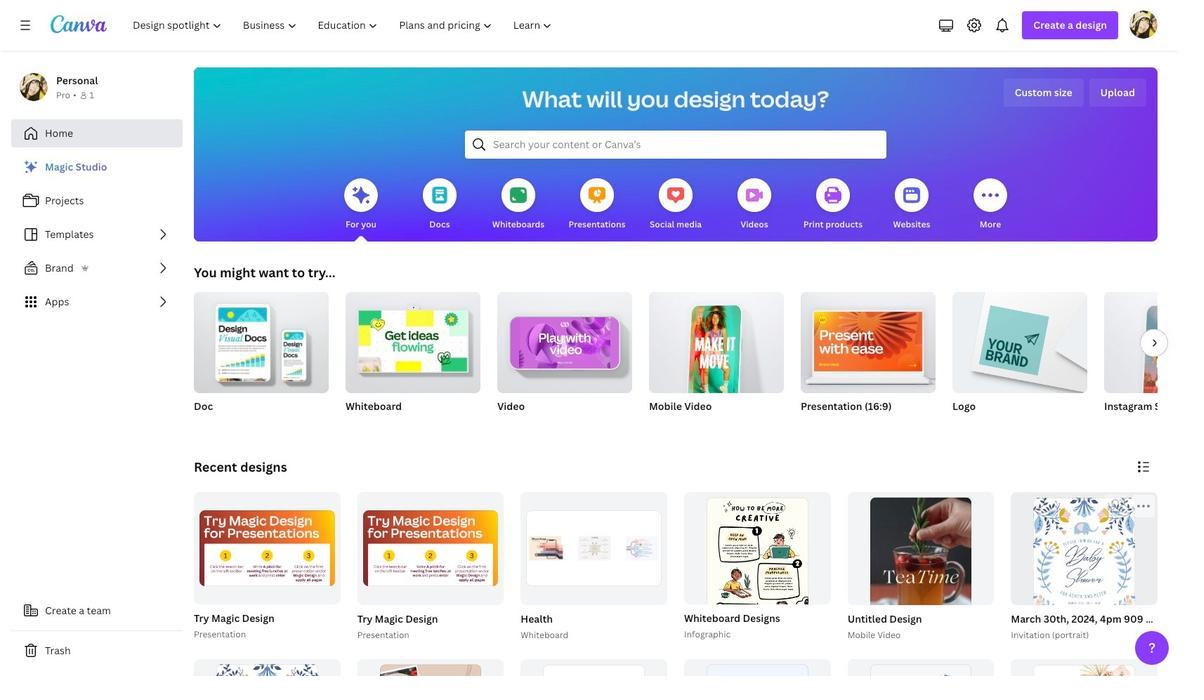 Task type: vqa. For each thing, say whether or not it's contained in the screenshot.
Minimalist LuckPicture
no



Task type: describe. For each thing, give the bounding box(es) containing it.
top level navigation element
[[124, 11, 565, 39]]



Task type: locate. For each thing, give the bounding box(es) containing it.
None search field
[[465, 131, 887, 159]]

stephanie aranda image
[[1130, 11, 1158, 39]]

group
[[194, 287, 329, 432], [194, 287, 329, 394], [346, 287, 481, 432], [346, 287, 481, 394], [498, 287, 632, 432], [498, 287, 632, 394], [953, 287, 1088, 432], [953, 287, 1088, 394], [649, 292, 784, 432], [649, 292, 784, 402], [801, 292, 936, 432], [1105, 292, 1181, 432], [1105, 292, 1181, 394], [191, 493, 341, 643], [194, 493, 341, 605], [355, 493, 504, 643], [357, 493, 504, 605], [518, 493, 668, 643], [521, 493, 668, 605], [682, 493, 831, 677], [845, 493, 995, 677], [1009, 493, 1181, 643], [1012, 493, 1158, 640], [194, 660, 341, 677], [357, 660, 504, 677], [521, 660, 668, 677], [685, 660, 831, 677], [848, 660, 995, 677], [1012, 660, 1158, 677]]

list
[[11, 153, 183, 316]]

Search search field
[[493, 131, 859, 158]]



